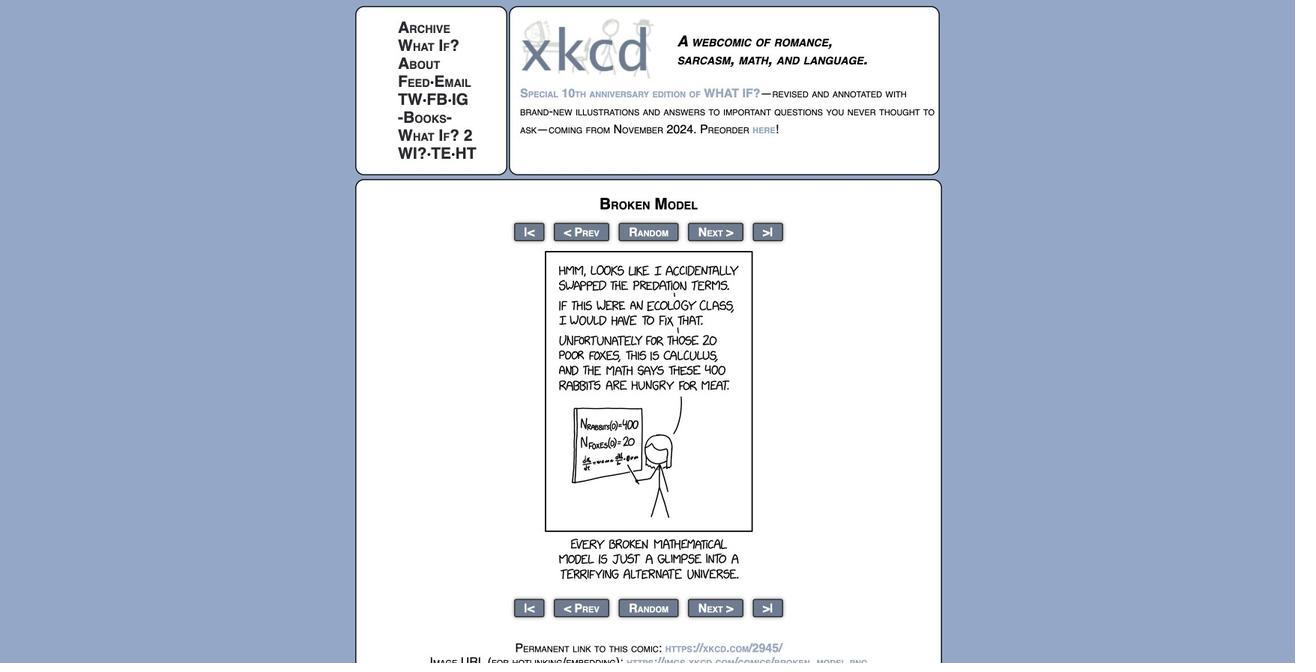 Task type: vqa. For each thing, say whether or not it's contained in the screenshot.
"Selected Comics" image
no



Task type: describe. For each thing, give the bounding box(es) containing it.
xkcd.com logo image
[[520, 17, 659, 79]]

broken model image
[[545, 251, 753, 587]]



